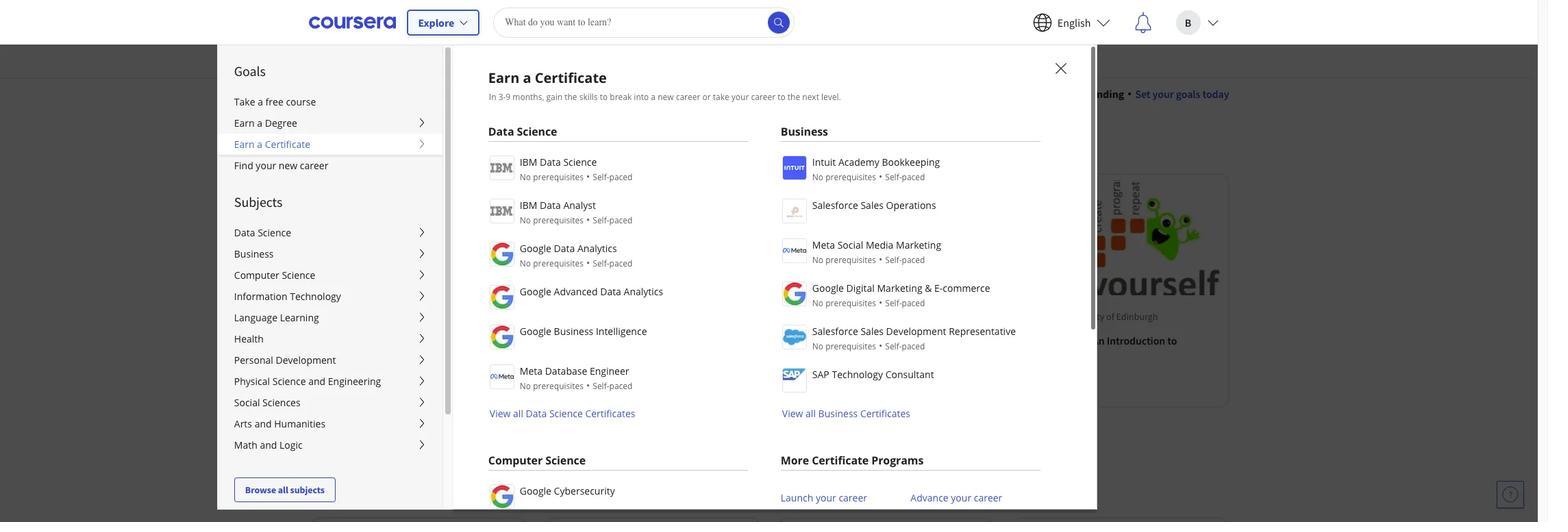 Task type: describe. For each thing, give the bounding box(es) containing it.
• inside meta social media marketing no prerequisites • self-paced
[[879, 253, 883, 266]]

earn a certificate menu item
[[452, 45, 1549, 522]]

view for data science
[[490, 407, 511, 420]]

math
[[234, 439, 258, 452]]

google advanced data analytics
[[520, 285, 664, 298]]

browse
[[245, 484, 276, 496]]

graduation cap image
[[1028, 139, 1045, 156]]

a inside "computer science: programming with a purpose"
[[734, 333, 740, 347]]

1 horizontal spatial free
[[796, 187, 814, 199]]

the university of edinburgh
[[1048, 310, 1159, 323]]

take
[[713, 91, 730, 103]]

2 vertical spatial certificate
[[812, 453, 869, 468]]

1 certificates from the left
[[586, 407, 636, 420]]

list for certificate
[[781, 483, 1041, 522]]

development inside salesforce sales development representative no prerequisites • self-paced
[[887, 325, 947, 338]]

9
[[506, 91, 511, 103]]

math and logic button
[[218, 435, 443, 456]]

partnername logo image inside the google advanced data analytics link
[[490, 285, 515, 310]]

cybersecurity inside earn a certificate menu item
[[554, 485, 615, 498]]

get started with these free courses
[[309, 140, 594, 165]]

princeton university
[[344, 310, 425, 323]]

operations
[[887, 199, 937, 212]]

prerequisites inside google data analytics no prerequisites • self-paced
[[533, 258, 584, 269]]

certificate for earn a certificate
[[265, 138, 311, 151]]

view all business certificates link
[[781, 407, 911, 420]]

salesforce sales operations
[[813, 199, 937, 212]]

• inside meta database engineer no prerequisites • self-paced
[[587, 379, 590, 392]]

business button
[[218, 243, 443, 265]]

google for google business intelligence
[[520, 325, 552, 338]]

paced inside meta database engineer no prerequisites • self-paced
[[610, 380, 633, 392]]

1 course from the left
[[321, 382, 349, 394]]

sciences
[[263, 396, 301, 409]]

course for computer science: programming with a purpose
[[555, 382, 583, 394]]

and inside dropdown button
[[309, 375, 326, 388]]

view all business certificates
[[783, 407, 911, 420]]

• inside google data analytics no prerequisites • self-paced
[[587, 256, 590, 269]]

all for business
[[806, 407, 816, 420]]

browse all subjects
[[245, 484, 325, 496]]

earn for earn a certificate in 3-9 months, gain the skills to break into a new career or take your career to the next level.
[[489, 69, 520, 87]]

paced inside google digital marketing & e-commerce no prerequisites • self-paced
[[902, 297, 925, 309]]

subjects
[[290, 484, 325, 496]]

programs
[[872, 453, 924, 468]]

language learning
[[234, 311, 319, 324]]

coursera image
[[309, 11, 396, 33]]

commerce
[[943, 282, 991, 295]]

analytics inside the google advanced data analytics link
[[624, 285, 664, 298]]

into
[[634, 91, 649, 103]]

data inside ibm data analyst no prerequisites • self-paced
[[540, 199, 561, 212]]

more
[[781, 453, 809, 468]]

launch your career link
[[781, 483, 868, 513]]

show
[[320, 422, 343, 434]]

no inside ibm data science no prerequisites • self-paced
[[520, 171, 531, 183]]

meta for meta database engineer
[[520, 365, 543, 378]]

free
[[266, 95, 284, 108]]

for
[[856, 333, 869, 347]]

development inside dropdown button
[[276, 354, 336, 367]]

career inside explore menu element
[[300, 159, 329, 172]]

started
[[340, 140, 398, 165]]

sales for operations
[[861, 199, 884, 212]]

level.
[[822, 91, 841, 103]]

data science button
[[218, 222, 443, 243]]

explore button
[[407, 9, 480, 35]]

get
[[309, 140, 336, 165]]

degree for earn a degree
[[265, 117, 297, 130]]

8
[[345, 422, 350, 434]]

to inside code yourself! an introduction to programming
[[1168, 333, 1178, 347]]

personal development
[[234, 354, 336, 367]]

earn a certificate in 3-9 months, gain the skills to break into a new career or take your career to the next level.
[[489, 69, 841, 103]]

no inside google digital marketing & e-commerce no prerequisites • self-paced
[[813, 297, 824, 309]]

computer science: programming with a purpose link
[[555, 332, 749, 365]]

code yourself! an introduction to programming link
[[1024, 332, 1217, 365]]

introduction
[[1107, 333, 1166, 347]]

self- inside ibm data science no prerequisites • self-paced
[[593, 171, 610, 183]]

and for humanities
[[255, 417, 272, 430]]

self- inside google data analytics no prerequisites • self-paced
[[593, 258, 610, 269]]

prerequisites inside google digital marketing & e-commerce no prerequisites • self-paced
[[826, 297, 877, 309]]

computer inside earn a certificate menu item
[[489, 453, 543, 468]]

partnername logo image inside google cybersecurity link
[[490, 485, 515, 509]]

advance your career link
[[911, 483, 1003, 513]]

humanities
[[274, 417, 326, 430]]

academy
[[839, 156, 880, 169]]

cybersecurity for everyone
[[790, 333, 915, 347]]

everyone
[[872, 333, 915, 347]]

personal
[[234, 354, 273, 367]]

princeton
[[344, 310, 383, 323]]

prerequisites inside salesforce sales development representative no prerequisites • self-paced
[[826, 341, 877, 352]]

business inside popup button
[[234, 247, 274, 260]]

no inside ibm data analyst no prerequisites • self-paced
[[520, 215, 531, 226]]

english button
[[1022, 0, 1122, 44]]

cybersecurity inside get started with these free courses collection element
[[790, 333, 854, 347]]

data inside dropdown button
[[234, 226, 255, 239]]

b button
[[1165, 0, 1230, 44]]

partnername logo image inside google business intelligence link
[[490, 325, 515, 350]]

list for science
[[489, 154, 748, 421]]

b
[[1185, 15, 1192, 29]]

0 horizontal spatial to
[[600, 91, 608, 103]]

paced inside salesforce sales development representative no prerequisites • self-paced
[[902, 341, 925, 352]]

earn a degree button
[[218, 112, 443, 134]]

subjects
[[234, 193, 283, 210]]

all inside button
[[278, 484, 288, 496]]

find your new career link
[[218, 155, 443, 176]]

earn a certificate
[[234, 138, 311, 151]]

google for google advanced data analytics
[[520, 285, 552, 298]]

• inside google digital marketing & e-commerce no prerequisites • self-paced
[[879, 296, 883, 309]]

view all data science certificates link
[[489, 407, 636, 420]]

engineering
[[328, 375, 381, 388]]

2 the from the left
[[788, 91, 801, 103]]

meta for meta social media marketing
[[813, 238, 835, 252]]

show 8 more button
[[309, 416, 385, 440]]

paced inside ibm data analyst no prerequisites • self-paced
[[610, 215, 633, 226]]

ibm data science no prerequisites • self-paced
[[520, 156, 633, 183]]

arts
[[234, 417, 252, 430]]

consultant
[[886, 368, 935, 381]]

your for advance your career
[[951, 491, 972, 504]]

business down the next
[[781, 124, 829, 139]]

logic
[[280, 439, 303, 452]]

earn for earn a degree
[[234, 117, 255, 130]]

analyst
[[564, 199, 596, 212]]

technology for sap
[[832, 368, 883, 381]]

science:
[[604, 333, 643, 347]]

data science inside earn a certificate menu item
[[489, 124, 557, 139]]

information technology button
[[218, 286, 443, 307]]

with inside "computer science: programming with a purpose"
[[711, 333, 732, 347]]

self- inside salesforce sales development representative no prerequisites • self-paced
[[886, 341, 902, 352]]

What do you want to learn? text field
[[494, 7, 795, 37]]

course for cybersecurity for everyone
[[790, 382, 818, 394]]

no inside google data analytics no prerequisites • self-paced
[[520, 258, 531, 269]]

&
[[925, 282, 932, 295]]

yourself!
[[1050, 333, 1091, 347]]

meta database engineer no prerequisites • self-paced
[[520, 365, 633, 392]]

launch
[[781, 491, 814, 504]]

goals
[[234, 62, 266, 79]]

prerequisites inside meta database engineer no prerequisites • self-paced
[[533, 380, 584, 392]]

career down more certificate programs
[[839, 491, 868, 504]]

sap technology consultant link
[[781, 367, 1041, 393]]

degree for earn your degree
[[389, 484, 444, 509]]

data right advanced
[[600, 285, 622, 298]]

earn a degree
[[234, 117, 297, 130]]

google digital marketing & e-commerce no prerequisites • self-paced
[[813, 282, 991, 309]]

find
[[234, 159, 253, 172]]

of
[[1107, 310, 1115, 323]]

purpose
[[555, 350, 594, 364]]

data down 3-
[[489, 124, 514, 139]]

earn a certificate button
[[218, 134, 443, 155]]

and for logic
[[260, 439, 277, 452]]

technology for information
[[290, 290, 341, 303]]

physical science and engineering
[[234, 375, 381, 388]]

1 the from the left
[[565, 91, 577, 103]]

a for earn a certificate in 3-9 months, gain the skills to break into a new career or take your career to the next level.
[[523, 69, 532, 87]]

self- inside 'intuit academy bookkeeping no prerequisites • self-paced'
[[886, 171, 902, 183]]

partnername logo image inside salesforce sales operations link
[[783, 199, 807, 223]]

science down subjects
[[258, 226, 291, 239]]

course
[[286, 95, 316, 108]]

marketing inside meta social media marketing no prerequisites • self-paced
[[896, 238, 942, 252]]



Task type: locate. For each thing, give the bounding box(es) containing it.
e-
[[935, 282, 943, 295]]

1 vertical spatial ibm
[[520, 199, 538, 212]]

social up arts at left bottom
[[234, 396, 260, 409]]

programming
[[645, 333, 709, 347], [1024, 350, 1088, 364]]

2 salesforce from the top
[[813, 325, 859, 338]]

google inside google data analytics no prerequisites • self-paced
[[520, 242, 552, 255]]

skills
[[580, 91, 598, 103]]

self- down the analyst at the left top of page
[[593, 215, 610, 226]]

degree
[[265, 117, 297, 130], [389, 484, 444, 509]]

1 vertical spatial social
[[234, 396, 260, 409]]

2 certificates from the left
[[861, 407, 911, 420]]

certificates down engineer
[[586, 407, 636, 420]]

physical
[[234, 375, 270, 388]]

new right into
[[658, 91, 674, 103]]

0 horizontal spatial all
[[278, 484, 288, 496]]

0 horizontal spatial technology
[[290, 290, 341, 303]]

degree down take a free course
[[265, 117, 297, 130]]

self- up google advanced data analytics
[[593, 258, 610, 269]]

self- inside ibm data analyst no prerequisites • self-paced
[[593, 215, 610, 226]]

list
[[489, 154, 748, 421], [781, 154, 1041, 421], [781, 483, 1041, 522]]

prerequisites up sap technology consultant
[[826, 341, 877, 352]]

1 vertical spatial certificate
[[265, 138, 311, 151]]

1 horizontal spatial computer science
[[489, 453, 586, 468]]

1 horizontal spatial data science
[[489, 124, 557, 139]]

to right skills
[[600, 91, 608, 103]]

earn for earn your degree
[[309, 484, 345, 509]]

your inside explore menu element
[[256, 159, 276, 172]]

google for google data analytics no prerequisites • self-paced
[[520, 242, 552, 255]]

digital
[[847, 282, 875, 295]]

arts and humanities button
[[218, 413, 443, 435]]

0 vertical spatial technology
[[290, 290, 341, 303]]

technology down computer science dropdown button
[[290, 290, 341, 303]]

paced down &
[[902, 297, 925, 309]]

programming down yourself!
[[1024, 350, 1088, 364]]

1 horizontal spatial development
[[887, 325, 947, 338]]

paced down engineer
[[610, 380, 633, 392]]

your inside 'link'
[[951, 491, 972, 504]]

data down database
[[526, 407, 547, 420]]

bookkeeping
[[882, 156, 940, 169]]

paced up consultant
[[902, 341, 925, 352]]

no inside salesforce sales development representative no prerequisites • self-paced
[[813, 341, 824, 352]]

edinburgh
[[1117, 310, 1159, 323]]

0 vertical spatial development
[[887, 325, 947, 338]]

science down meta database engineer no prerequisites • self-paced
[[550, 407, 583, 420]]

prerequisites down digital
[[826, 297, 877, 309]]

prerequisites inside meta social media marketing no prerequisites • self-paced
[[826, 254, 877, 266]]

data inside google data analytics no prerequisites • self-paced
[[554, 242, 575, 255]]

development
[[887, 325, 947, 338], [276, 354, 336, 367]]

science up the analyst at the left top of page
[[564, 156, 597, 169]]

social inside popup button
[[234, 396, 260, 409]]

1 horizontal spatial computer
[[489, 453, 543, 468]]

0 horizontal spatial the
[[565, 91, 577, 103]]

self- inside meta social media marketing no prerequisites • self-paced
[[886, 254, 902, 266]]

0 horizontal spatial data science
[[234, 226, 291, 239]]

1 vertical spatial meta
[[520, 365, 543, 378]]

self- up the everyone
[[886, 297, 902, 309]]

paced up the google advanced data analytics link
[[610, 258, 633, 269]]

computer science up information technology
[[234, 269, 315, 282]]

2 horizontal spatial certificate
[[812, 453, 869, 468]]

google business intelligence
[[520, 325, 647, 338]]

ibm inside ibm data science no prerequisites • self-paced
[[520, 156, 538, 169]]

2 vertical spatial computer
[[489, 453, 543, 468]]

main content containing get started with these free courses
[[0, 69, 1539, 522]]

the
[[1048, 310, 1063, 323]]

• down academy
[[879, 170, 883, 183]]

self- down the bookkeeping
[[886, 171, 902, 183]]

• down media
[[879, 253, 883, 266]]

0 vertical spatial sales
[[861, 199, 884, 212]]

1 horizontal spatial university
[[1065, 310, 1105, 323]]

1 vertical spatial with
[[711, 333, 732, 347]]

certificate up launch your career
[[812, 453, 869, 468]]

2 horizontal spatial course
[[790, 382, 818, 394]]

2 university from the left
[[1065, 310, 1105, 323]]

data science inside dropdown button
[[234, 226, 291, 239]]

2 ibm from the top
[[520, 199, 538, 212]]

None search field
[[494, 7, 795, 37]]

certificate for earn a certificate in 3-9 months, gain the skills to break into a new career or take your career to the next level.
[[535, 69, 607, 87]]

1 vertical spatial marketing
[[878, 282, 923, 295]]

a for earn a degree
[[257, 117, 263, 130]]

all down meta database engineer no prerequisites • self-paced
[[513, 407, 524, 420]]

1 horizontal spatial certificates
[[861, 407, 911, 420]]

0 horizontal spatial university
[[385, 310, 425, 323]]

your
[[732, 91, 749, 103], [256, 159, 276, 172], [816, 491, 837, 504], [951, 491, 972, 504]]

browse all subjects button
[[234, 478, 336, 502]]

computer science up google cybersecurity
[[489, 453, 586, 468]]

paced inside 'intuit academy bookkeeping no prerequisites • self-paced'
[[902, 171, 925, 183]]

1 vertical spatial cybersecurity
[[554, 485, 615, 498]]

0 vertical spatial social
[[838, 238, 864, 252]]

sales for development
[[861, 325, 884, 338]]

0 horizontal spatial cybersecurity
[[554, 485, 615, 498]]

partnername logo image inside sap technology consultant link
[[783, 368, 807, 393]]

career
[[676, 91, 701, 103], [751, 91, 776, 103], [300, 159, 329, 172], [839, 491, 868, 504], [974, 491, 1003, 504]]

social
[[838, 238, 864, 252], [234, 396, 260, 409]]

0 horizontal spatial analytics
[[578, 242, 617, 255]]

a inside dropdown button
[[257, 138, 263, 151]]

prerequisites up digital
[[826, 254, 877, 266]]

earn up find
[[234, 138, 255, 151]]

prerequisites down the analyst at the left top of page
[[533, 215, 584, 226]]

0 vertical spatial certificate
[[535, 69, 607, 87]]

0 vertical spatial marketing
[[896, 238, 942, 252]]

certificate inside earn a certificate in 3-9 months, gain the skills to break into a new career or take your career to the next level.
[[535, 69, 607, 87]]

earn your degree
[[309, 484, 444, 509]]

computer inside "computer science: programming with a purpose"
[[555, 333, 602, 347]]

health
[[234, 332, 264, 345]]

certificate up gain
[[535, 69, 607, 87]]

0 vertical spatial computer science
[[234, 269, 315, 282]]

computer inside dropdown button
[[234, 269, 279, 282]]

paced inside google data analytics no prerequisites • self-paced
[[610, 258, 633, 269]]

0 vertical spatial and
[[309, 375, 326, 388]]

career right advance
[[974, 491, 1003, 504]]

earn your degree collection element
[[301, 462, 1238, 522]]

list containing intuit academy bookkeeping
[[781, 154, 1041, 421]]

1 vertical spatial free
[[796, 187, 814, 199]]

1 horizontal spatial the
[[788, 91, 801, 103]]

english
[[1058, 15, 1091, 29]]

no inside meta social media marketing no prerequisites • self-paced
[[813, 254, 824, 266]]

help center image
[[1503, 487, 1519, 503]]

0 vertical spatial computer
[[234, 269, 279, 282]]

1 vertical spatial sales
[[861, 325, 884, 338]]

degree inside popup button
[[265, 117, 297, 130]]

data science
[[489, 124, 557, 139], [234, 226, 291, 239]]

0 horizontal spatial meta
[[520, 365, 543, 378]]

career right take
[[751, 91, 776, 103]]

1 horizontal spatial with
[[711, 333, 732, 347]]

and inside dropdown button
[[255, 417, 272, 430]]

salesforce for salesforce sales operations
[[813, 199, 859, 212]]

career left or
[[676, 91, 701, 103]]

the left the next
[[788, 91, 801, 103]]

social inside meta social media marketing no prerequisites • self-paced
[[838, 238, 864, 252]]

university for the
[[1065, 310, 1105, 323]]

1 horizontal spatial meta
[[813, 238, 835, 252]]

paced inside meta social media marketing no prerequisites • self-paced
[[902, 254, 925, 266]]

ibm
[[520, 156, 538, 169], [520, 199, 538, 212]]

course down the sap
[[790, 382, 818, 394]]

computer up information
[[234, 269, 279, 282]]

to right the introduction
[[1168, 333, 1178, 347]]

course down personal development dropdown button
[[321, 382, 349, 394]]

meta left database
[[520, 365, 543, 378]]

self- inside google digital marketing & e-commerce no prerequisites • self-paced
[[886, 297, 902, 309]]

1 vertical spatial analytics
[[624, 285, 664, 298]]

0 vertical spatial cybersecurity
[[790, 333, 854, 347]]

• up cybersecurity for everyone link
[[879, 296, 883, 309]]

• down engineer
[[587, 379, 590, 392]]

computer science button
[[218, 265, 443, 286]]

career inside 'link'
[[974, 491, 1003, 504]]

and inside 'popup button'
[[260, 439, 277, 452]]

database
[[545, 365, 588, 378]]

paced up ibm data analyst no prerequisites • self-paced
[[610, 171, 633, 183]]

science inside ibm data science no prerequisites • self-paced
[[564, 156, 597, 169]]

ibm for ibm data science
[[520, 156, 538, 169]]

courses
[[530, 140, 594, 165]]

data left the analyst at the left top of page
[[540, 199, 561, 212]]

0 horizontal spatial social
[[234, 396, 260, 409]]

google business intelligence link
[[489, 323, 748, 350]]

prerequisites inside 'intuit academy bookkeeping no prerequisites • self-paced'
[[826, 171, 877, 183]]

2 sales from the top
[[861, 325, 884, 338]]

prerequisites down academy
[[826, 171, 877, 183]]

0 horizontal spatial with
[[402, 140, 437, 165]]

paced up google data analytics no prerequisites • self-paced
[[610, 215, 633, 226]]

development up the physical science and engineering
[[276, 354, 336, 367]]

close image
[[1052, 59, 1070, 77], [1053, 60, 1070, 77]]

1 sales from the top
[[861, 199, 884, 212]]

ibm inside ibm data analyst no prerequisites • self-paced
[[520, 199, 538, 212]]

free
[[492, 140, 526, 165], [796, 187, 814, 199]]

0 horizontal spatial programming
[[645, 333, 709, 347]]

information technology
[[234, 290, 341, 303]]

programming inside "computer science: programming with a purpose"
[[645, 333, 709, 347]]

computer
[[234, 269, 279, 282], [555, 333, 602, 347], [489, 453, 543, 468]]

degree right your at the left of page
[[389, 484, 444, 509]]

1 ibm from the top
[[520, 156, 538, 169]]

data inside ibm data science no prerequisites • self-paced
[[540, 156, 561, 169]]

meta inside meta social media marketing no prerequisites • self-paced
[[813, 238, 835, 252]]

science up courses at the left of the page
[[517, 124, 557, 139]]

1 view from the left
[[490, 407, 511, 420]]

1 horizontal spatial degree
[[389, 484, 444, 509]]

new inside earn a certificate in 3-9 months, gain the skills to break into a new career or take your career to the next level.
[[658, 91, 674, 103]]

intelligence
[[596, 325, 647, 338]]

0 vertical spatial analytics
[[578, 242, 617, 255]]

0 vertical spatial ibm
[[520, 156, 538, 169]]

data up ibm data analyst no prerequisites • self-paced
[[540, 156, 561, 169]]

earn left your at the left of page
[[309, 484, 345, 509]]

google cybersecurity link
[[489, 483, 748, 509]]

the right gain
[[565, 91, 577, 103]]

an
[[1093, 333, 1105, 347]]

sap
[[813, 368, 830, 381]]

all right browse
[[278, 484, 288, 496]]

computer up purpose
[[555, 333, 602, 347]]

prerequisites up advanced
[[533, 258, 584, 269]]

analytics down ibm data analyst no prerequisites • self-paced
[[578, 242, 617, 255]]

0 vertical spatial with
[[402, 140, 437, 165]]

and right arts at left bottom
[[255, 417, 272, 430]]

partnername logo image
[[490, 156, 515, 180], [783, 156, 807, 180], [490, 199, 515, 223], [783, 199, 807, 223], [783, 238, 807, 263], [490, 242, 515, 267], [783, 282, 807, 306], [490, 285, 515, 310], [490, 325, 515, 350], [783, 325, 807, 350], [490, 365, 515, 389], [783, 368, 807, 393], [490, 485, 515, 509]]

no inside meta database engineer no prerequisites • self-paced
[[520, 380, 531, 392]]

certificate up the find your new career
[[265, 138, 311, 151]]

google
[[520, 242, 552, 255], [813, 282, 844, 295], [520, 285, 552, 298], [520, 325, 552, 338], [520, 485, 552, 498]]

list containing launch your career
[[781, 483, 1041, 522]]

self- inside meta database engineer no prerequisites • self-paced
[[593, 380, 610, 392]]

prerequisites down database
[[533, 380, 584, 392]]

0 horizontal spatial computer
[[234, 269, 279, 282]]

technology inside popup button
[[290, 290, 341, 303]]

0 horizontal spatial new
[[279, 159, 298, 172]]

paced up &
[[902, 254, 925, 266]]

computer science inside earn a certificate menu item
[[489, 453, 586, 468]]

1 vertical spatial degree
[[389, 484, 444, 509]]

computer science inside dropdown button
[[234, 269, 315, 282]]

free right these
[[492, 140, 526, 165]]

3-
[[499, 91, 506, 103]]

your for launch your career
[[816, 491, 837, 504]]

analytics inside google data analytics no prerequisites • self-paced
[[578, 242, 617, 255]]

intuit academy bookkeeping no prerequisites • self-paced
[[813, 156, 940, 183]]

salesforce for salesforce sales development representative no prerequisites • self-paced
[[813, 325, 859, 338]]

• inside ibm data analyst no prerequisites • self-paced
[[587, 213, 590, 226]]

1 horizontal spatial social
[[838, 238, 864, 252]]

language learning button
[[218, 307, 443, 328]]

prerequisites down courses at the left of the page
[[533, 171, 584, 183]]

0 horizontal spatial view
[[490, 407, 511, 420]]

salesforce up the sap
[[813, 325, 859, 338]]

1 vertical spatial salesforce
[[813, 325, 859, 338]]

2 horizontal spatial computer
[[555, 333, 602, 347]]

science up google cybersecurity
[[546, 453, 586, 468]]

1 vertical spatial technology
[[832, 368, 883, 381]]

business down the sap
[[819, 407, 858, 420]]

your inside earn a certificate in 3-9 months, gain the skills to break into a new career or take your career to the next level.
[[732, 91, 749, 103]]

meta inside meta database engineer no prerequisites • self-paced
[[520, 365, 543, 378]]

0 vertical spatial free
[[492, 140, 526, 165]]

a inside popup button
[[257, 117, 263, 130]]

• inside ibm data science no prerequisites • self-paced
[[587, 170, 590, 183]]

marketing left &
[[878, 282, 923, 295]]

take a free course
[[234, 95, 316, 108]]

data down ibm data analyst no prerequisites • self-paced
[[554, 242, 575, 255]]

more certificate programs
[[781, 453, 924, 468]]

0 horizontal spatial certificates
[[586, 407, 636, 420]]

find your new career
[[234, 159, 329, 172]]

1 vertical spatial data science
[[234, 226, 291, 239]]

1 horizontal spatial certificate
[[535, 69, 607, 87]]

computer for computer science: programming with a purpose link
[[555, 333, 602, 347]]

computer science: programming with a purpose
[[555, 333, 740, 364]]

view all data science certificates
[[490, 407, 636, 420]]

ibm for ibm data analyst
[[520, 199, 538, 212]]

pending
[[1085, 87, 1125, 101]]

data
[[489, 124, 514, 139], [540, 156, 561, 169], [540, 199, 561, 212], [234, 226, 255, 239], [554, 242, 575, 255], [600, 285, 622, 298], [526, 407, 547, 420]]

university
[[385, 310, 425, 323], [1065, 310, 1105, 323]]

math and logic
[[234, 439, 303, 452]]

new inside explore menu element
[[279, 159, 298, 172]]

1 horizontal spatial course
[[555, 382, 583, 394]]

your right take
[[732, 91, 749, 103]]

0 vertical spatial salesforce
[[813, 199, 859, 212]]

0 horizontal spatial course
[[321, 382, 349, 394]]

to
[[600, 91, 608, 103], [778, 91, 786, 103], [1168, 333, 1178, 347]]

1 horizontal spatial programming
[[1024, 350, 1088, 364]]

1 vertical spatial development
[[276, 354, 336, 367]]

computer up google cybersecurity
[[489, 453, 543, 468]]

salesforce down intuit
[[813, 199, 859, 212]]

google for google cybersecurity
[[520, 485, 552, 498]]

0 vertical spatial programming
[[645, 333, 709, 347]]

to left the next
[[778, 91, 786, 103]]

certificates down sap technology consultant
[[861, 407, 911, 420]]

0 vertical spatial new
[[658, 91, 674, 103]]

list containing ibm data science
[[489, 154, 748, 421]]

business up purpose
[[554, 325, 594, 338]]

salesforce sales operations link
[[781, 197, 1041, 223]]

social left media
[[838, 238, 864, 252]]

0 vertical spatial degree
[[265, 117, 297, 130]]

analytics up intelligence
[[624, 285, 664, 298]]

development down google digital marketing & e-commerce no prerequisites • self-paced
[[887, 325, 947, 338]]

science
[[517, 124, 557, 139], [564, 156, 597, 169], [258, 226, 291, 239], [282, 269, 315, 282], [273, 375, 306, 388], [550, 407, 583, 420], [546, 453, 586, 468]]

paced inside ibm data science no prerequisites • self-paced
[[610, 171, 633, 183]]

3 course from the left
[[790, 382, 818, 394]]

google cybersecurity
[[520, 485, 615, 498]]

1 salesforce from the top
[[813, 199, 859, 212]]

• up google advanced data analytics
[[587, 256, 590, 269]]

advanced
[[554, 285, 598, 298]]

2 view from the left
[[783, 407, 803, 420]]

science down personal development
[[273, 375, 306, 388]]

2 horizontal spatial to
[[1168, 333, 1178, 347]]

data science down months,
[[489, 124, 557, 139]]

more
[[352, 422, 374, 434]]

certificate inside dropdown button
[[265, 138, 311, 151]]

• up the analyst at the left top of page
[[587, 170, 590, 183]]

technology
[[290, 290, 341, 303], [832, 368, 883, 381]]

no inside 'intuit academy bookkeeping no prerequisites • self-paced'
[[813, 171, 824, 183]]

1 horizontal spatial cybersecurity
[[790, 333, 854, 347]]

earn for earn a certificate
[[234, 138, 255, 151]]

computer for computer science dropdown button
[[234, 269, 279, 282]]

1 vertical spatial computer
[[555, 333, 602, 347]]

• down the analyst at the left top of page
[[587, 213, 590, 226]]

learning
[[280, 311, 319, 324]]

marketing inside google digital marketing & e-commerce no prerequisites • self-paced
[[878, 282, 923, 295]]

your right launch
[[816, 491, 837, 504]]

0 horizontal spatial certificate
[[265, 138, 311, 151]]

a for take a free course
[[258, 95, 263, 108]]

0 horizontal spatial computer science
[[234, 269, 315, 282]]

earn down "take"
[[234, 117, 255, 130]]

• inside 'intuit academy bookkeeping no prerequisites • self-paced'
[[879, 170, 883, 183]]

code yourself! an introduction to programming
[[1024, 333, 1178, 364]]

earn inside earn a certificate dropdown button
[[234, 138, 255, 151]]

self- down media
[[886, 254, 902, 266]]

programming inside code yourself! an introduction to programming
[[1024, 350, 1088, 364]]

information
[[234, 290, 288, 303]]

• inside salesforce sales development representative no prerequisites • self-paced
[[879, 339, 883, 352]]

0 vertical spatial meta
[[813, 238, 835, 252]]

0 horizontal spatial development
[[276, 354, 336, 367]]

break
[[610, 91, 632, 103]]

1 vertical spatial programming
[[1024, 350, 1088, 364]]

1 horizontal spatial all
[[513, 407, 524, 420]]

university left of
[[1065, 310, 1105, 323]]

2 course from the left
[[555, 382, 583, 394]]

prerequisites inside ibm data science no prerequisites • self-paced
[[533, 171, 584, 183]]

explore
[[418, 15, 455, 29]]

all for data science
[[513, 407, 524, 420]]

earn inside earn your degree collection element
[[309, 484, 345, 509]]

show 8 more
[[320, 422, 374, 434]]

take a free course link
[[218, 91, 443, 112]]

self- right for
[[886, 341, 902, 352]]

gain
[[547, 91, 563, 103]]

business up information
[[234, 247, 274, 260]]

0 horizontal spatial free
[[492, 140, 526, 165]]

physical science and engineering button
[[218, 371, 443, 392]]

earn inside earn a degree popup button
[[234, 117, 255, 130]]

ibm left the analyst at the left top of page
[[520, 199, 538, 212]]

google advanced data analytics link
[[489, 284, 748, 310]]

sales
[[861, 199, 884, 212], [861, 325, 884, 338]]

2 horizontal spatial all
[[806, 407, 816, 420]]

google for google digital marketing & e-commerce no prerequisites • self-paced
[[813, 282, 844, 295]]

google inside google digital marketing & e-commerce no prerequisites • self-paced
[[813, 282, 844, 295]]

get started with these free courses collection element
[[301, 119, 1238, 462]]

1 vertical spatial computer science
[[489, 453, 586, 468]]

engineer
[[590, 365, 629, 378]]

salesforce sales development representative no prerequisites • self-paced
[[813, 325, 1016, 352]]

1 horizontal spatial new
[[658, 91, 674, 103]]

a for earn a certificate
[[257, 138, 263, 151]]

degree inside main content
[[389, 484, 444, 509]]

view for business
[[783, 407, 803, 420]]

1 vertical spatial and
[[255, 417, 272, 430]]

advance
[[911, 491, 949, 504]]

your for find your new career
[[256, 159, 276, 172]]

certificates
[[586, 407, 636, 420], [861, 407, 911, 420]]

prerequisites inside ibm data analyst no prerequisites • self-paced
[[533, 215, 584, 226]]

arts and humanities
[[234, 417, 326, 430]]

university for princeton
[[385, 310, 425, 323]]

technology inside list
[[832, 368, 883, 381]]

science up information technology
[[282, 269, 315, 282]]

ibm right these
[[520, 156, 538, 169]]

career down earn a certificate dropdown button
[[300, 159, 329, 172]]

salesforce inside salesforce sales development representative no prerequisites • self-paced
[[813, 325, 859, 338]]

2 vertical spatial and
[[260, 439, 277, 452]]

data down subjects
[[234, 226, 255, 239]]

main content
[[0, 69, 1539, 522]]

1 horizontal spatial to
[[778, 91, 786, 103]]

ibm data analyst no prerequisites • self-paced
[[520, 199, 633, 226]]

marketing down salesforce sales operations link
[[896, 238, 942, 252]]

university right the princeton
[[385, 310, 425, 323]]

1 university from the left
[[385, 310, 425, 323]]

paced down the bookkeeping
[[902, 171, 925, 183]]

0 vertical spatial data science
[[489, 124, 557, 139]]

analytics
[[578, 242, 617, 255], [624, 285, 664, 298]]

0 horizontal spatial degree
[[265, 117, 297, 130]]

certificate
[[535, 69, 607, 87], [265, 138, 311, 151], [812, 453, 869, 468]]

social sciences button
[[218, 392, 443, 413]]

1 horizontal spatial view
[[783, 407, 803, 420]]

earn a certificate group
[[217, 45, 1549, 522]]

your down earn a certificate
[[256, 159, 276, 172]]

code
[[1024, 333, 1048, 347]]

paced
[[610, 171, 633, 183], [902, 171, 925, 183], [610, 215, 633, 226], [902, 254, 925, 266], [610, 258, 633, 269], [902, 297, 925, 309], [902, 341, 925, 352], [610, 380, 633, 392]]

1 horizontal spatial analytics
[[624, 285, 664, 298]]

1 vertical spatial new
[[279, 159, 298, 172]]

technology down for
[[832, 368, 883, 381]]

explore menu element
[[218, 45, 443, 502]]

1 horizontal spatial technology
[[832, 368, 883, 381]]



Task type: vqa. For each thing, say whether or not it's contained in the screenshot.
"and" associated with Logic
yes



